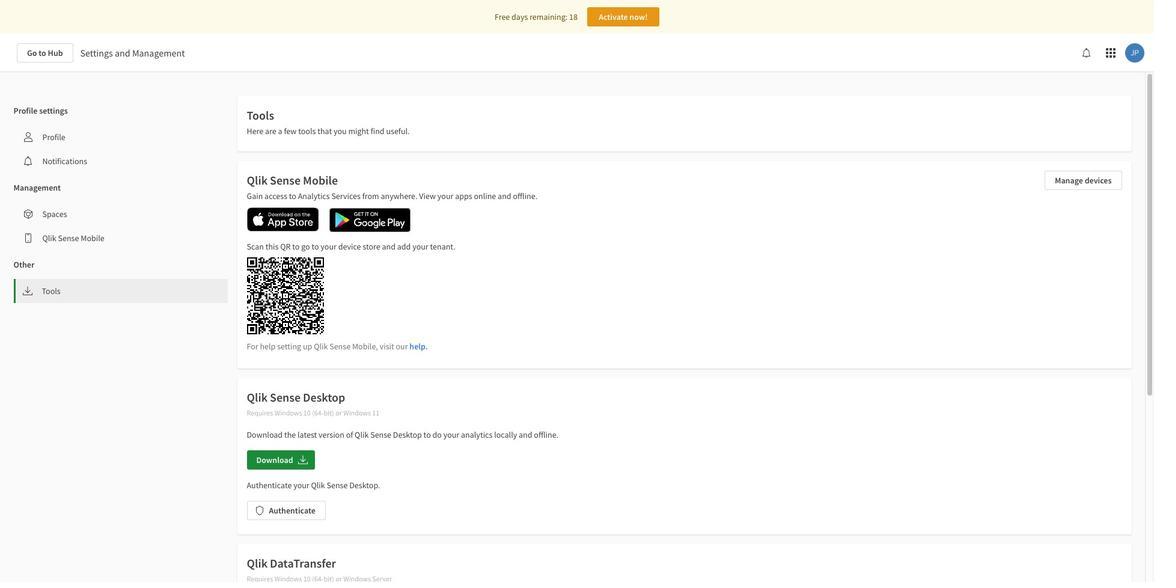 Task type: locate. For each thing, give the bounding box(es) containing it.
download inside "button"
[[256, 454, 293, 465]]

to right go
[[312, 241, 319, 252]]

1 vertical spatial download
[[256, 454, 293, 465]]

tools
[[247, 108, 274, 123], [42, 286, 61, 296]]

0 horizontal spatial management
[[14, 182, 61, 193]]

0 vertical spatial download
[[247, 429, 283, 440]]

mobile
[[303, 173, 338, 188], [81, 233, 104, 244]]

qlik
[[247, 173, 268, 188], [42, 233, 56, 244], [314, 341, 328, 352], [247, 389, 268, 404], [355, 429, 369, 440], [311, 480, 325, 490], [247, 555, 268, 570]]

mobile up analytics at the top left of the page
[[303, 173, 338, 188]]

0 vertical spatial tools
[[247, 108, 274, 123]]

1 windows from the left
[[275, 408, 302, 417]]

1 vertical spatial authenticate
[[269, 505, 316, 516]]

authenticate
[[247, 480, 292, 490], [269, 505, 316, 516]]

offline. right locally
[[534, 429, 559, 440]]

1 horizontal spatial desktop
[[393, 429, 422, 440]]

profile link
[[14, 125, 228, 149]]

qlik left datatransfer
[[247, 555, 268, 570]]

0 horizontal spatial windows
[[275, 408, 302, 417]]

activate
[[599, 11, 628, 22]]

bit)
[[324, 408, 334, 417]]

notifications
[[42, 156, 87, 167]]

1 vertical spatial management
[[14, 182, 61, 193]]

1 horizontal spatial windows
[[343, 408, 371, 417]]

qlik up authenticate button
[[311, 480, 325, 490]]

1 vertical spatial tools
[[42, 286, 61, 296]]

help. link
[[410, 341, 428, 352]]

analytics
[[298, 191, 330, 201]]

go
[[27, 48, 37, 58]]

authenticate button
[[247, 501, 326, 520]]

your left device on the left top of the page
[[321, 241, 337, 252]]

windows right or
[[343, 408, 371, 417]]

tools link
[[15, 279, 228, 303]]

1 horizontal spatial profile
[[42, 132, 65, 143]]

to right 'go'
[[39, 48, 46, 58]]

1 horizontal spatial tools
[[247, 108, 274, 123]]

0 vertical spatial qlik sense mobile
[[247, 173, 338, 188]]

device
[[338, 241, 361, 252]]

1 vertical spatial profile
[[42, 132, 65, 143]]

and left add
[[382, 241, 396, 252]]

devices
[[1085, 175, 1112, 186]]

offline. right "online" on the top
[[513, 191, 538, 201]]

authenticate inside button
[[269, 505, 316, 516]]

desktop inside qlik sense desktop requires windows 10 (64-bit) or windows 11
[[303, 389, 345, 404]]

datatransfer
[[270, 555, 336, 570]]

0 horizontal spatial desktop
[[303, 389, 345, 404]]

manage
[[1055, 175, 1083, 186]]

qlik datatransfer
[[247, 555, 336, 570]]

gain
[[247, 191, 263, 201]]

gain access to analytics services from anywhere. view your apps online and offline.
[[247, 191, 538, 201]]

free
[[495, 11, 510, 22]]

to inside go to hub link
[[39, 48, 46, 58]]

(64-
[[312, 408, 324, 417]]

and right settings
[[115, 47, 130, 59]]

sense left mobile,
[[330, 341, 351, 352]]

download for download the latest version of qlik sense desktop to do your analytics locally and offline.
[[247, 429, 283, 440]]

here
[[247, 126, 264, 136]]

manage devices
[[1055, 175, 1112, 186]]

0 horizontal spatial qlik sense mobile
[[42, 233, 104, 244]]

sense up access
[[270, 173, 301, 188]]

0 vertical spatial profile
[[14, 105, 37, 116]]

other
[[14, 259, 34, 270]]

sense
[[270, 173, 301, 188], [58, 233, 79, 244], [330, 341, 351, 352], [270, 389, 301, 404], [370, 429, 391, 440], [327, 480, 348, 490]]

qlik inside qlik sense desktop requires windows 10 (64-bit) or windows 11
[[247, 389, 268, 404]]

authenticate down download "button"
[[247, 480, 292, 490]]

tools
[[298, 126, 316, 136]]

mobile inside qlik sense mobile link
[[81, 233, 104, 244]]

sense down the spaces
[[58, 233, 79, 244]]

spaces
[[42, 209, 67, 219]]

activate now! link
[[587, 7, 660, 26]]

desktop
[[303, 389, 345, 404], [393, 429, 422, 440]]

windows
[[275, 408, 302, 417], [343, 408, 371, 417]]

tools inside tools here are a few tools that you might find useful.
[[247, 108, 274, 123]]

services
[[332, 191, 361, 201]]

download down "the"
[[256, 454, 293, 465]]

store
[[363, 241, 380, 252]]

authenticate down authenticate your qlik sense desktop.
[[269, 505, 316, 516]]

latest
[[298, 429, 317, 440]]

spaces link
[[14, 202, 228, 226]]

this
[[266, 241, 279, 252]]

windows left 10
[[275, 408, 302, 417]]

the
[[284, 429, 296, 440]]

up
[[303, 341, 312, 352]]

you
[[334, 126, 347, 136]]

desktop up the bit)
[[303, 389, 345, 404]]

go to hub link
[[17, 43, 73, 63]]

go to hub
[[27, 48, 63, 58]]

to
[[39, 48, 46, 58], [289, 191, 296, 201], [292, 241, 300, 252], [312, 241, 319, 252], [424, 429, 431, 440]]

useful.
[[386, 126, 410, 136]]

0 vertical spatial offline.
[[513, 191, 538, 201]]

authenticate your qlik sense desktop.
[[247, 480, 380, 490]]

few
[[284, 126, 297, 136]]

sense left desktop. on the left bottom of the page
[[327, 480, 348, 490]]

offline.
[[513, 191, 538, 201], [534, 429, 559, 440]]

desktop left do at the left bottom of the page
[[393, 429, 422, 440]]

1 horizontal spatial management
[[132, 47, 185, 59]]

qlik sense mobile
[[247, 173, 338, 188], [42, 233, 104, 244]]

hub
[[48, 48, 63, 58]]

your
[[438, 191, 454, 201], [321, 241, 337, 252], [413, 241, 429, 252], [444, 429, 460, 440], [294, 480, 309, 490]]

and right "online" on the top
[[498, 191, 511, 201]]

profile
[[14, 105, 37, 116], [42, 132, 65, 143]]

tools inside "link"
[[42, 286, 61, 296]]

tools for tools here are a few tools that you might find useful.
[[247, 108, 274, 123]]

might
[[348, 126, 369, 136]]

authenticate for authenticate
[[269, 505, 316, 516]]

mobile down 'spaces' link
[[81, 233, 104, 244]]

management
[[132, 47, 185, 59], [14, 182, 61, 193]]

sense up requires
[[270, 389, 301, 404]]

profile for profile
[[42, 132, 65, 143]]

0 vertical spatial authenticate
[[247, 480, 292, 490]]

1 vertical spatial mobile
[[81, 233, 104, 244]]

qlik right of
[[355, 429, 369, 440]]

0 horizontal spatial profile
[[14, 105, 37, 116]]

0 vertical spatial desktop
[[303, 389, 345, 404]]

download down requires
[[247, 429, 283, 440]]

your up authenticate button
[[294, 480, 309, 490]]

10
[[304, 408, 311, 417]]

download the latest version of qlik sense desktop to do your analytics locally and offline.
[[247, 429, 559, 440]]

help.
[[410, 341, 428, 352]]

free days remaining: 18
[[495, 11, 578, 22]]

sense inside qlik sense desktop requires windows 10 (64-bit) or windows 11
[[270, 389, 301, 404]]

profile left settings
[[14, 105, 37, 116]]

and
[[115, 47, 130, 59], [498, 191, 511, 201], [382, 241, 396, 252], [519, 429, 532, 440]]

apps
[[455, 191, 472, 201]]

0 horizontal spatial mobile
[[81, 233, 104, 244]]

0 horizontal spatial tools
[[42, 286, 61, 296]]

profile up notifications
[[42, 132, 65, 143]]

qlik up requires
[[247, 389, 268, 404]]

your right do at the left bottom of the page
[[444, 429, 460, 440]]

settings and management
[[80, 47, 185, 59]]

are
[[265, 126, 276, 136]]

1 horizontal spatial mobile
[[303, 173, 338, 188]]

qlik sense mobile down the spaces
[[42, 233, 104, 244]]

download button
[[247, 450, 315, 469]]

qlik sense mobile up access
[[247, 173, 338, 188]]



Task type: vqa. For each thing, say whether or not it's contained in the screenshot.
Title
no



Task type: describe. For each thing, give the bounding box(es) containing it.
online
[[474, 191, 496, 201]]

download for download
[[256, 454, 293, 465]]

1 vertical spatial desktop
[[393, 429, 422, 440]]

to left go
[[292, 241, 300, 252]]

go
[[301, 241, 310, 252]]

and right locally
[[519, 429, 532, 440]]

setting
[[277, 341, 301, 352]]

to left do at the left bottom of the page
[[424, 429, 431, 440]]

authenticate for authenticate your qlik sense desktop.
[[247, 480, 292, 490]]

your right view on the left top
[[438, 191, 454, 201]]

settings
[[39, 105, 68, 116]]

help
[[260, 341, 276, 352]]

1 horizontal spatial qlik sense mobile
[[247, 173, 338, 188]]

days
[[512, 11, 528, 22]]

activate now!
[[599, 11, 648, 22]]

manage devices button
[[1045, 171, 1122, 190]]

qlik sense mobile link
[[14, 226, 228, 250]]

qlik right up
[[314, 341, 328, 352]]

sense down 11
[[370, 429, 391, 440]]

scan
[[247, 241, 264, 252]]

from
[[362, 191, 379, 201]]

0 vertical spatial mobile
[[303, 173, 338, 188]]

profile for profile settings
[[14, 105, 37, 116]]

tools here are a few tools that you might find useful.
[[247, 108, 410, 136]]

a
[[278, 126, 282, 136]]

anywhere.
[[381, 191, 418, 201]]

settings
[[80, 47, 113, 59]]

sense inside qlik sense mobile link
[[58, 233, 79, 244]]

1 vertical spatial offline.
[[534, 429, 559, 440]]

download qlik sense mobile saas from the apple app store image
[[247, 207, 319, 232]]

that
[[318, 126, 332, 136]]

view
[[419, 191, 436, 201]]

2 windows from the left
[[343, 408, 371, 417]]

to right access
[[289, 191, 296, 201]]

locally
[[494, 429, 517, 440]]

version
[[319, 429, 344, 440]]

qlik up gain
[[247, 173, 268, 188]]

qlik sense desktop requires windows 10 (64-bit) or windows 11
[[247, 389, 380, 417]]

mobile,
[[352, 341, 378, 352]]

visit
[[380, 341, 394, 352]]

do
[[433, 429, 442, 440]]

for
[[247, 341, 258, 352]]

add
[[397, 241, 411, 252]]

scan this qr to go to your device store and add your tenant.
[[247, 241, 456, 252]]

of
[[346, 429, 353, 440]]

james peterson image
[[1126, 43, 1145, 63]]

now!
[[630, 11, 648, 22]]

for help setting up qlik sense mobile, visit our help.
[[247, 341, 428, 352]]

remaining:
[[530, 11, 568, 22]]

analytics
[[461, 429, 493, 440]]

your right add
[[413, 241, 429, 252]]

our
[[396, 341, 408, 352]]

qlik down the spaces
[[42, 233, 56, 244]]

tools for tools
[[42, 286, 61, 296]]

requires
[[247, 408, 273, 417]]

qr
[[280, 241, 291, 252]]

get qlik sense mobile saas on the google play store. image
[[324, 202, 417, 238]]

notifications link
[[14, 149, 228, 173]]

1 vertical spatial qlik sense mobile
[[42, 233, 104, 244]]

find
[[371, 126, 385, 136]]

desktop.
[[349, 480, 380, 490]]

11
[[372, 408, 380, 417]]

or
[[336, 408, 342, 417]]

18
[[569, 11, 578, 22]]

0 vertical spatial management
[[132, 47, 185, 59]]

access
[[265, 191, 287, 201]]

tenant.
[[430, 241, 456, 252]]

profile settings
[[14, 105, 68, 116]]



